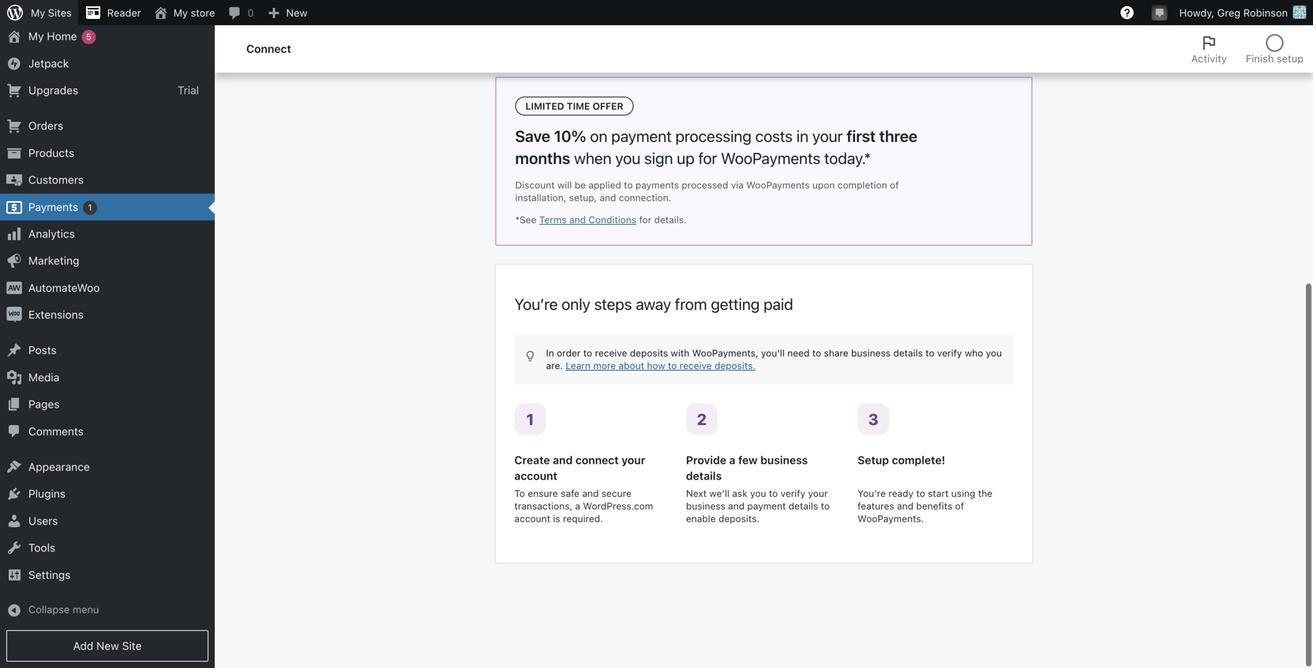 Task type: describe. For each thing, give the bounding box(es) containing it.
and inside provide a few business details next we'll ask you to verify your business and payment details to enable deposits.
[[728, 502, 745, 513]]

store
[[191, 7, 215, 19]]

few
[[738, 455, 758, 468]]

google pay image
[[709, 21, 739, 40]]

add new site link
[[6, 631, 208, 662]]

business inside in order to receive deposits with woopayments, you'll need to share business details to verify who you are.
[[851, 349, 891, 360]]

products link
[[0, 140, 215, 167]]

finish
[[1246, 53, 1274, 64]]

connect
[[246, 42, 291, 55]]

start
[[928, 489, 949, 500]]

to down the with
[[668, 361, 677, 372]]

mastercard image
[[553, 21, 584, 40]]

and inside discount will be applied to payments processed via woopayments upon completion of installation, setup, and connection.
[[600, 193, 616, 204]]

provide a few business details next we'll ask you to verify your business and payment details to enable deposits.
[[686, 455, 830, 526]]

ensure
[[528, 489, 558, 500]]

in order to receive deposits with woopayments, you'll need to share business details to verify who you are.
[[546, 349, 1002, 372]]

and down setup,
[[569, 215, 586, 226]]

ask
[[732, 489, 748, 500]]

notification image
[[1153, 6, 1166, 18]]

collapse menu
[[28, 604, 99, 616]]

automatewoo
[[28, 281, 100, 294]]

installation,
[[515, 193, 566, 204]]

limited
[[525, 102, 564, 113]]

jetpack
[[28, 57, 69, 70]]

about
[[619, 361, 644, 372]]

media link
[[0, 364, 215, 391]]

extensions link
[[0, 302, 215, 329]]

howdy, greg robinson
[[1179, 7, 1288, 19]]

media
[[28, 371, 59, 384]]

marketing
[[28, 254, 79, 267]]

1 inside payments 1
[[88, 202, 92, 213]]

to up learn
[[583, 349, 592, 360]]

2 vertical spatial details
[[789, 502, 818, 513]]

analytics
[[28, 227, 75, 240]]

my for home
[[28, 30, 44, 43]]

connection.
[[619, 193, 671, 204]]

0 link
[[221, 0, 260, 25]]

products
[[28, 146, 74, 159]]

to inside discount will be applied to payments processed via woopayments upon completion of installation, setup, and connection.
[[624, 181, 633, 192]]

1 account from the top
[[514, 471, 557, 484]]

1 vertical spatial details
[[686, 471, 722, 484]]

payments 1
[[28, 200, 92, 213]]

of inside the you're ready to start using the features and benefits of woopayments.
[[955, 502, 964, 513]]

transactions,
[[514, 502, 573, 513]]

setup,
[[569, 193, 597, 204]]

months
[[515, 150, 570, 168]]

settings link
[[0, 562, 215, 589]]

3
[[868, 411, 879, 430]]

appearance
[[28, 461, 90, 474]]

add new site
[[73, 640, 142, 653]]

payment inside provide a few business details next we'll ask you to verify your business and payment details to enable deposits.
[[747, 502, 786, 513]]

tools
[[28, 542, 55, 555]]

woopayments inside discount will be applied to payments processed via woopayments upon completion of installation, setup, and connection.
[[746, 181, 810, 192]]

american express image
[[592, 21, 623, 40]]

provide
[[686, 455, 726, 468]]

0 vertical spatial woopayments
[[721, 150, 821, 168]]

users link
[[0, 508, 215, 535]]

for for details.
[[639, 215, 652, 226]]

woopayments.
[[858, 515, 924, 526]]

my for store
[[173, 7, 188, 19]]

orders
[[28, 119, 63, 132]]

in
[[546, 349, 554, 360]]

first three months
[[515, 128, 918, 168]]

verify inside provide a few business details next we'll ask you to verify your business and payment details to enable deposits.
[[781, 489, 805, 500]]

required.
[[563, 515, 603, 526]]

my store
[[173, 7, 215, 19]]

setup
[[858, 455, 889, 468]]

create
[[514, 455, 550, 468]]

reader link
[[78, 0, 147, 25]]

1 vertical spatial business
[[760, 455, 808, 468]]

comments link
[[0, 418, 215, 445]]

discount will be applied to payments processed via woopayments upon completion of installation, setup, and connection.
[[515, 181, 899, 204]]

for for woopayments
[[698, 150, 717, 168]]

jetpack link
[[0, 50, 215, 77]]

extensions
[[28, 308, 84, 321]]

you'll
[[761, 349, 785, 360]]

three
[[879, 128, 918, 146]]

howdy,
[[1179, 7, 1215, 19]]

tools link
[[0, 535, 215, 562]]

you inside in order to receive deposits with woopayments, you'll need to share business details to verify who you are.
[[986, 349, 1002, 360]]

first
[[847, 128, 876, 146]]

need
[[787, 349, 810, 360]]

deposits
[[630, 349, 668, 360]]

new link
[[260, 0, 314, 25]]

payments
[[28, 200, 78, 213]]

to inside the you're ready to start using the features and benefits of woopayments.
[[916, 489, 925, 500]]

*see
[[515, 215, 537, 226]]

be
[[575, 181, 586, 192]]

in
[[797, 128, 809, 146]]

0 horizontal spatial new
[[96, 640, 119, 653]]

with
[[671, 349, 690, 360]]

and inside the you're ready to start using the features and benefits of woopayments.
[[897, 502, 914, 513]]

2 vertical spatial business
[[686, 502, 725, 513]]

0 horizontal spatial payment
[[611, 128, 672, 146]]

is
[[553, 515, 560, 526]]

connect
[[576, 455, 619, 468]]

customers
[[28, 173, 84, 186]]

posts
[[28, 344, 57, 357]]

secure
[[601, 489, 632, 500]]

*see terms and conditions for details.
[[515, 215, 687, 226]]

visa image
[[514, 21, 545, 40]]

settings
[[28, 569, 71, 582]]

pages
[[28, 398, 60, 411]]

from
[[675, 296, 707, 314]]

to left features
[[821, 502, 830, 513]]

create and connect your account to ensure safe and secure transactions, a wordpress.com account is required.
[[514, 455, 653, 526]]

0 vertical spatial deposits.
[[715, 361, 756, 372]]

my store link
[[147, 0, 221, 25]]



Task type: vqa. For each thing, say whether or not it's contained in the screenshot.
the left run
no



Task type: locate. For each thing, give the bounding box(es) containing it.
5
[[86, 32, 91, 42]]

how
[[647, 361, 665, 372]]

you're inside the you're ready to start using the features and benefits of woopayments.
[[858, 489, 886, 500]]

for down connection.
[[639, 215, 652, 226]]

sites
[[48, 7, 72, 19]]

new inside toolbar navigation
[[286, 7, 307, 19]]

and right create
[[553, 455, 573, 468]]

2 vertical spatial your
[[808, 489, 828, 500]]

order
[[557, 349, 581, 360]]

you're left only
[[514, 296, 558, 314]]

diners club image
[[748, 21, 778, 40]]

tab list
[[1182, 25, 1313, 73]]

1 vertical spatial payment
[[747, 502, 786, 513]]

1 vertical spatial receive
[[680, 361, 712, 372]]

your inside provide a few business details next we'll ask you to verify your business and payment details to enable deposits.
[[808, 489, 828, 500]]

you're for you're only steps away from getting paid
[[514, 296, 558, 314]]

0 horizontal spatial you
[[615, 150, 641, 168]]

upon
[[812, 181, 835, 192]]

woopay image
[[631, 21, 661, 40]]

plugins link
[[0, 481, 215, 508]]

details left features
[[789, 502, 818, 513]]

details down provide
[[686, 471, 722, 484]]

my sites
[[31, 7, 72, 19]]

0 vertical spatial receive
[[595, 349, 627, 360]]

1 vertical spatial deposits.
[[719, 515, 760, 526]]

will
[[557, 181, 572, 192]]

payment
[[611, 128, 672, 146], [747, 502, 786, 513]]

a
[[729, 455, 735, 468], [575, 502, 580, 513]]

1 horizontal spatial a
[[729, 455, 735, 468]]

details.
[[654, 215, 687, 226]]

plugins
[[28, 488, 66, 501]]

users
[[28, 515, 58, 528]]

activity
[[1191, 53, 1227, 64]]

0 horizontal spatial a
[[575, 502, 580, 513]]

receive inside in order to receive deposits with woopayments, you'll need to share business details to verify who you are.
[[595, 349, 627, 360]]

deposits.
[[715, 361, 756, 372], [719, 515, 760, 526]]

1 horizontal spatial new
[[286, 7, 307, 19]]

1 vertical spatial you
[[986, 349, 1002, 360]]

1 vertical spatial your
[[622, 455, 645, 468]]

new up connect
[[286, 7, 307, 19]]

2 horizontal spatial business
[[851, 349, 891, 360]]

my for sites
[[31, 7, 45, 19]]

details left who
[[893, 349, 923, 360]]

0 vertical spatial of
[[890, 181, 899, 192]]

1 horizontal spatial business
[[760, 455, 808, 468]]

your
[[812, 128, 843, 146], [622, 455, 645, 468], [808, 489, 828, 500]]

you're only steps away from getting paid
[[514, 296, 793, 314]]

0
[[247, 7, 254, 19]]

business right share
[[851, 349, 891, 360]]

1 horizontal spatial for
[[698, 150, 717, 168]]

learn more about how to receive deposits. button
[[566, 361, 756, 372]]

receive up more
[[595, 349, 627, 360]]

your inside create and connect your account to ensure safe and secure transactions, a wordpress.com account is required.
[[622, 455, 645, 468]]

you inside provide a few business details next we'll ask you to verify your business and payment details to enable deposits.
[[750, 489, 766, 500]]

site
[[122, 640, 142, 653]]

0 vertical spatial details
[[893, 349, 923, 360]]

account down transactions,
[[514, 515, 550, 526]]

to right the need
[[812, 349, 821, 360]]

2 horizontal spatial you
[[986, 349, 1002, 360]]

save 10% on payment processing costs in your
[[515, 128, 847, 146]]

1 horizontal spatial of
[[955, 502, 964, 513]]

are.
[[546, 361, 563, 372]]

jcb image
[[825, 21, 856, 40]]

processed
[[682, 181, 728, 192]]

1 vertical spatial you're
[[858, 489, 886, 500]]

business right few
[[760, 455, 808, 468]]

2 horizontal spatial details
[[893, 349, 923, 360]]

new left the site
[[96, 640, 119, 653]]

deposits. inside provide a few business details next we'll ask you to verify your business and payment details to enable deposits.
[[719, 515, 760, 526]]

0 horizontal spatial you're
[[514, 296, 558, 314]]

my sites link
[[0, 0, 78, 25]]

affirm image
[[864, 21, 895, 40]]

0 vertical spatial you
[[615, 150, 641, 168]]

and down ready
[[897, 502, 914, 513]]

1 horizontal spatial verify
[[937, 349, 962, 360]]

to
[[514, 489, 525, 500]]

1 up create
[[526, 411, 534, 430]]

details inside in order to receive deposits with woopayments, you'll need to share business details to verify who you are.
[[893, 349, 923, 360]]

a inside provide a few business details next we'll ask you to verify your business and payment details to enable deposits.
[[729, 455, 735, 468]]

my down the my sites link
[[28, 30, 44, 43]]

marketing link
[[0, 248, 215, 275]]

0 horizontal spatial for
[[639, 215, 652, 226]]

verify
[[937, 349, 962, 360], [781, 489, 805, 500]]

you right who
[[986, 349, 1002, 360]]

applied
[[589, 181, 621, 192]]

verify inside in order to receive deposits with woopayments, you'll need to share business details to verify who you are.
[[937, 349, 962, 360]]

1
[[88, 202, 92, 213], [526, 411, 534, 430]]

you're for you're ready to start using the features and benefits of woopayments.
[[858, 489, 886, 500]]

who
[[965, 349, 983, 360]]

2 vertical spatial you
[[750, 489, 766, 500]]

receive down the with
[[680, 361, 712, 372]]

business up the enable
[[686, 502, 725, 513]]

you left sign on the top
[[615, 150, 641, 168]]

sign
[[644, 150, 673, 168]]

to left who
[[926, 349, 935, 360]]

robinson
[[1243, 7, 1288, 19]]

0 horizontal spatial 1
[[88, 202, 92, 213]]

of down using
[[955, 502, 964, 513]]

save
[[515, 128, 550, 146]]

1 horizontal spatial you
[[750, 489, 766, 500]]

a left few
[[729, 455, 735, 468]]

1 horizontal spatial 1
[[526, 411, 534, 430]]

getting
[[711, 296, 760, 314]]

0 vertical spatial you're
[[514, 296, 558, 314]]

setup complete!
[[858, 455, 945, 468]]

1 up analytics link
[[88, 202, 92, 213]]

finish setup
[[1246, 53, 1304, 64]]

0 vertical spatial your
[[812, 128, 843, 146]]

terms
[[539, 215, 567, 226]]

unionpay image
[[787, 21, 817, 40]]

up
[[677, 150, 695, 168]]

you're ready to start using the features and benefits of woopayments.
[[858, 489, 993, 526]]

complete!
[[892, 455, 945, 468]]

my left sites
[[31, 7, 45, 19]]

conditions
[[589, 215, 636, 226]]

ready
[[889, 489, 914, 500]]

when you sign up for woopayments today.*
[[570, 150, 871, 168]]

and right safe
[[582, 489, 599, 500]]

0 vertical spatial 1
[[88, 202, 92, 213]]

account down create
[[514, 471, 557, 484]]

learn
[[566, 361, 591, 372]]

0 horizontal spatial of
[[890, 181, 899, 192]]

1 vertical spatial verify
[[781, 489, 805, 500]]

payment up sign on the top
[[611, 128, 672, 146]]

1 vertical spatial for
[[639, 215, 652, 226]]

details
[[893, 349, 923, 360], [686, 471, 722, 484], [789, 502, 818, 513]]

my left store
[[173, 7, 188, 19]]

0 vertical spatial account
[[514, 471, 557, 484]]

and down "applied"
[[600, 193, 616, 204]]

woopayments down costs on the top right of page
[[721, 150, 821, 168]]

0 horizontal spatial details
[[686, 471, 722, 484]]

home
[[47, 30, 77, 43]]

collapse
[[28, 604, 70, 616]]

using
[[951, 489, 975, 500]]

benefits
[[916, 502, 953, 513]]

1 horizontal spatial receive
[[680, 361, 712, 372]]

payment down ask
[[747, 502, 786, 513]]

receive
[[595, 349, 627, 360], [680, 361, 712, 372]]

1 vertical spatial woopayments
[[746, 181, 810, 192]]

you right ask
[[750, 489, 766, 500]]

more
[[593, 361, 616, 372]]

safe
[[561, 489, 580, 500]]

1 vertical spatial a
[[575, 502, 580, 513]]

of inside discount will be applied to payments processed via woopayments upon completion of installation, setup, and connection.
[[890, 181, 899, 192]]

limited time offer
[[525, 102, 623, 113]]

1 horizontal spatial you're
[[858, 489, 886, 500]]

to right ask
[[769, 489, 778, 500]]

enable
[[686, 515, 716, 526]]

0 vertical spatial verify
[[937, 349, 962, 360]]

toolbar navigation
[[0, 0, 1313, 28]]

deposits. down the woopayments,
[[715, 361, 756, 372]]

1 vertical spatial of
[[955, 502, 964, 513]]

today.*
[[824, 150, 871, 168]]

0 horizontal spatial business
[[686, 502, 725, 513]]

0 horizontal spatial receive
[[595, 349, 627, 360]]

2
[[697, 411, 707, 430]]

learn more about how to receive deposits.
[[566, 361, 756, 372]]

offer
[[593, 102, 623, 113]]

woopayments right via
[[746, 181, 810, 192]]

1 horizontal spatial details
[[789, 502, 818, 513]]

tab list containing activity
[[1182, 25, 1313, 73]]

1 vertical spatial new
[[96, 640, 119, 653]]

0 vertical spatial payment
[[611, 128, 672, 146]]

steps
[[594, 296, 632, 314]]

0 vertical spatial a
[[729, 455, 735, 468]]

2 account from the top
[[514, 515, 550, 526]]

away
[[636, 296, 671, 314]]

of right completion
[[890, 181, 899, 192]]

10%
[[554, 128, 586, 146]]

and down ask
[[728, 502, 745, 513]]

completion
[[838, 181, 887, 192]]

0 vertical spatial new
[[286, 7, 307, 19]]

0 vertical spatial for
[[698, 150, 717, 168]]

deposits. down ask
[[719, 515, 760, 526]]

a up "required."
[[575, 502, 580, 513]]

to up connection.
[[624, 181, 633, 192]]

via
[[731, 181, 744, 192]]

1 vertical spatial 1
[[526, 411, 534, 430]]

1 vertical spatial account
[[514, 515, 550, 526]]

processing
[[676, 128, 752, 146]]

0 vertical spatial business
[[851, 349, 891, 360]]

1 horizontal spatial payment
[[747, 502, 786, 513]]

my
[[31, 7, 45, 19], [173, 7, 188, 19], [28, 30, 44, 43]]

for right up
[[698, 150, 717, 168]]

and
[[600, 193, 616, 204], [569, 215, 586, 226], [553, 455, 573, 468], [582, 489, 599, 500], [728, 502, 745, 513], [897, 502, 914, 513]]

share
[[824, 349, 849, 360]]

verify left who
[[937, 349, 962, 360]]

you're up features
[[858, 489, 886, 500]]

to
[[624, 181, 633, 192], [583, 349, 592, 360], [812, 349, 821, 360], [926, 349, 935, 360], [668, 361, 677, 372], [769, 489, 778, 500], [916, 489, 925, 500], [821, 502, 830, 513]]

apple pay image
[[670, 21, 700, 40]]

verify right ask
[[781, 489, 805, 500]]

0 horizontal spatial verify
[[781, 489, 805, 500]]

add
[[73, 640, 93, 653]]

to left start
[[916, 489, 925, 500]]

a inside create and connect your account to ensure safe and secure transactions, a wordpress.com account is required.
[[575, 502, 580, 513]]

automatewoo link
[[0, 275, 215, 302]]

afterpay image
[[903, 21, 933, 40]]



